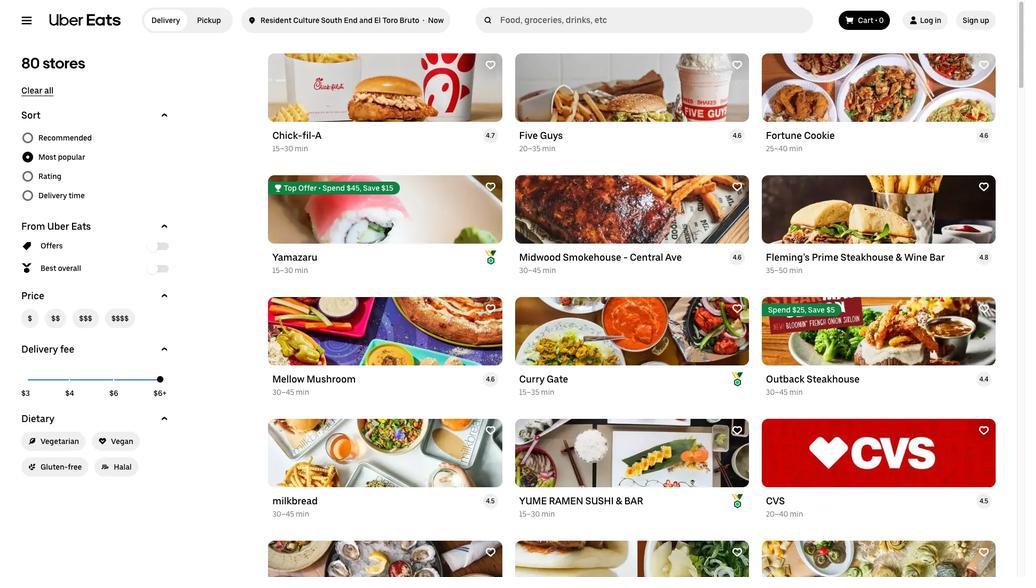 Task type: locate. For each thing, give the bounding box(es) containing it.
bruto
[[400, 16, 420, 25]]

delivery down rating
[[38, 191, 67, 200]]

most popular
[[38, 153, 85, 161]]

uber eats home image
[[49, 14, 121, 27]]

delivery for delivery
[[152, 16, 180, 25]]

halal button
[[95, 457, 138, 477]]

delivery inside option
[[152, 16, 180, 25]]

$$$
[[79, 314, 92, 323]]

delivery fee
[[21, 344, 74, 355]]

•
[[423, 16, 425, 25], [876, 16, 878, 25]]

free
[[68, 463, 82, 471]]

uber
[[47, 221, 69, 232]]

delivery inside button
[[21, 344, 58, 355]]

south
[[321, 16, 343, 25]]

1 horizontal spatial •
[[876, 16, 878, 25]]

log in
[[921, 16, 942, 25]]

delivery inside option group
[[38, 191, 67, 200]]

clear
[[21, 85, 42, 96]]

el
[[375, 16, 381, 25]]

$$
[[51, 314, 60, 323]]

delivery for delivery fee
[[21, 344, 58, 355]]

Food, groceries, drinks, etc text field
[[501, 15, 809, 26]]

sort button
[[21, 109, 171, 122]]

up
[[981, 16, 990, 25]]

delivery time
[[38, 191, 85, 200]]

0 vertical spatial delivery
[[152, 16, 180, 25]]

option group
[[21, 128, 171, 205]]

cart
[[859, 16, 874, 25]]

deliver to image
[[248, 14, 256, 27]]

$ button
[[21, 309, 39, 328]]

option group containing recommended
[[21, 128, 171, 205]]

culture
[[293, 16, 320, 25]]

add to favorites image
[[732, 60, 743, 71], [979, 60, 990, 71], [732, 182, 743, 192], [979, 182, 990, 192], [485, 303, 496, 314], [485, 425, 496, 436], [732, 425, 743, 436], [485, 547, 496, 558], [732, 547, 743, 558]]

stores
[[43, 54, 85, 72]]

2 vertical spatial delivery
[[21, 344, 58, 355]]

rating
[[38, 172, 62, 181]]

dietary button
[[21, 412, 171, 425]]

delivery fee button
[[21, 343, 171, 356]]

delivery left fee
[[21, 344, 58, 355]]

sign up link
[[957, 11, 996, 30]]

log in link
[[904, 11, 949, 30]]

price
[[21, 290, 44, 301]]

• left the now
[[423, 16, 425, 25]]

add to favorites image
[[485, 60, 496, 71], [485, 182, 496, 192], [732, 303, 743, 314], [979, 303, 990, 314], [979, 425, 990, 436], [979, 547, 990, 558]]

1 vertical spatial delivery
[[38, 191, 67, 200]]

best overall
[[41, 264, 81, 272]]

popular
[[58, 153, 85, 161]]

from
[[21, 221, 45, 232]]

dietary
[[21, 413, 54, 424]]

0 horizontal spatial •
[[423, 16, 425, 25]]

cart • 0
[[859, 16, 884, 25]]

eats
[[71, 221, 91, 232]]

80
[[21, 54, 40, 72]]

$$$ button
[[73, 309, 99, 328]]

delivery left the pickup on the left
[[152, 16, 180, 25]]

• left 0
[[876, 16, 878, 25]]

delivery
[[152, 16, 180, 25], [38, 191, 67, 200], [21, 344, 58, 355]]

price button
[[21, 290, 171, 302]]

now
[[428, 16, 444, 25]]

all
[[44, 85, 54, 96]]

most
[[38, 153, 56, 161]]

from uber eats button
[[21, 220, 171, 233]]

offers
[[41, 241, 63, 250]]



Task type: vqa. For each thing, say whether or not it's contained in the screenshot.
Gluten-free button
yes



Task type: describe. For each thing, give the bounding box(es) containing it.
best
[[41, 264, 56, 272]]

delivery for delivery time
[[38, 191, 67, 200]]

clear all button
[[21, 85, 54, 96]]

resident culture south end and el toro bruto • now
[[261, 16, 444, 25]]

log
[[921, 16, 934, 25]]

$6+
[[154, 389, 167, 398]]

$6
[[109, 389, 118, 398]]

vegan button
[[92, 432, 140, 451]]

sign
[[963, 16, 979, 25]]

0
[[880, 16, 884, 25]]

1 • from the left
[[423, 16, 425, 25]]

$$$$
[[111, 314, 129, 323]]

pickup
[[197, 16, 221, 25]]

vegetarian button
[[21, 432, 86, 451]]

gluten-
[[41, 463, 68, 471]]

$4
[[65, 389, 74, 398]]

clear all
[[21, 85, 54, 96]]

recommended
[[38, 134, 92, 142]]

2 • from the left
[[876, 16, 878, 25]]

gluten-free
[[41, 463, 82, 471]]

time
[[69, 191, 85, 200]]

halal
[[114, 463, 132, 471]]

end
[[344, 16, 358, 25]]

sign up
[[963, 16, 990, 25]]

fee
[[60, 344, 74, 355]]

main navigation menu image
[[21, 15, 32, 26]]

$$$$ button
[[105, 309, 135, 328]]

from uber eats
[[21, 221, 91, 232]]

overall
[[58, 264, 81, 272]]

$3
[[21, 389, 30, 398]]

in
[[936, 16, 942, 25]]

sort
[[21, 110, 41, 121]]

and
[[360, 16, 373, 25]]

Delivery radio
[[144, 10, 188, 31]]

$$ button
[[45, 309, 66, 328]]

80 stores
[[21, 54, 85, 72]]

vegan
[[111, 437, 133, 446]]

toro
[[383, 16, 398, 25]]

gluten-free button
[[21, 457, 88, 477]]

$
[[28, 314, 32, 323]]

vegetarian
[[41, 437, 79, 446]]

Pickup radio
[[188, 10, 231, 31]]

resident
[[261, 16, 292, 25]]



